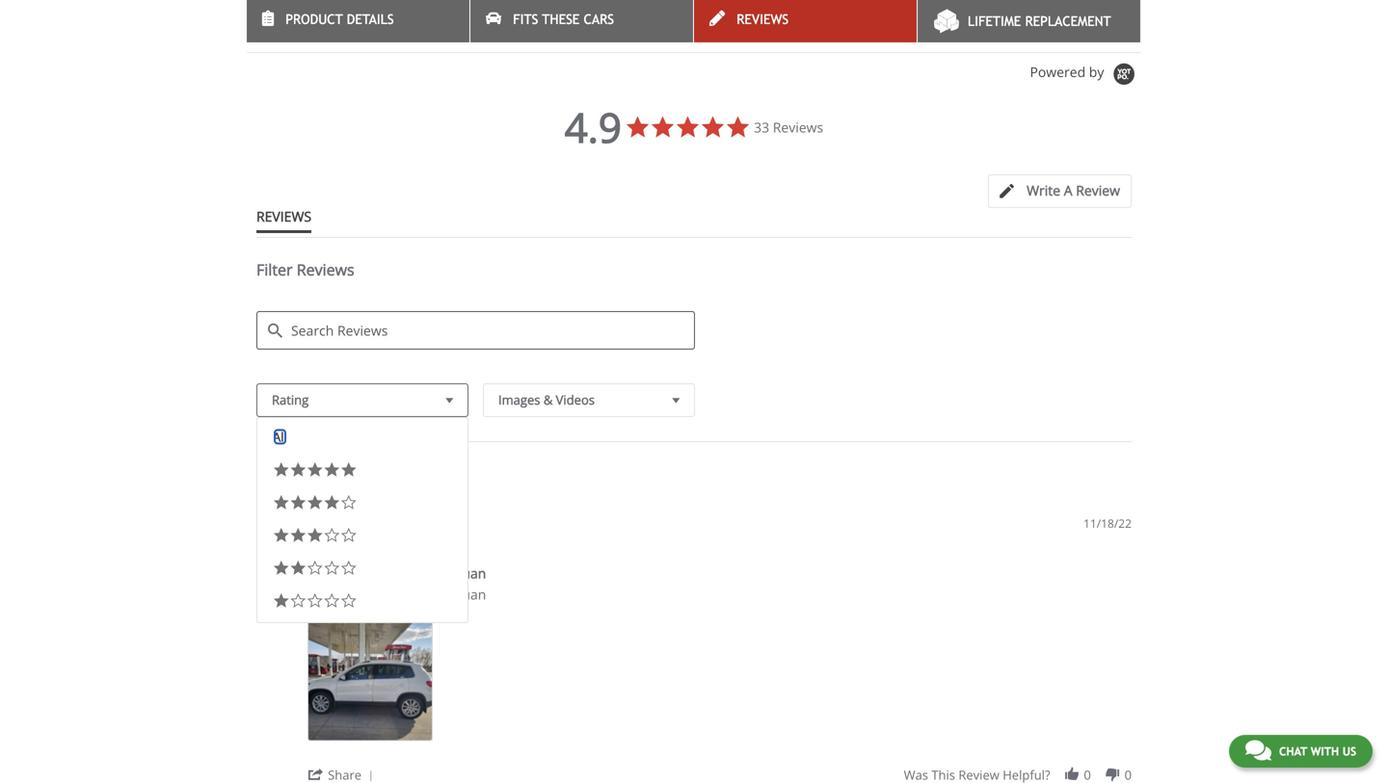 Task type: describe. For each thing, give the bounding box(es) containing it.
2 on from the top
[[404, 586, 420, 604]]

all list box
[[256, 418, 469, 624]]

us
[[1343, 745, 1356, 759]]

vote up review by andyc257 on 18 nov 2022 image
[[1064, 767, 1080, 784]]

0 vertical spatial 33 reviews
[[754, 118, 824, 137]]

2 option
[[261, 554, 464, 586]]

&
[[544, 392, 553, 409]]

andyc257
[[308, 516, 364, 532]]

review
[[1076, 181, 1120, 200]]

2 awsome from the top
[[348, 586, 400, 604]]

reviews
[[256, 207, 311, 226]]

product details link
[[247, 0, 470, 42]]

reviews inside heading
[[297, 260, 354, 280]]

circle checkmark image
[[286, 541, 303, 558]]

4.9
[[565, 99, 622, 155]]

down triangle image for rating
[[441, 391, 458, 410]]

1 vertical spatial 33 reviews
[[256, 464, 336, 485]]

rating element
[[256, 384, 469, 624]]

cars
[[584, 12, 614, 27]]

4 option
[[261, 488, 464, 521]]

lifetime
[[968, 13, 1021, 29]]

chat with us link
[[1229, 736, 1373, 768]]

down triangle image for images & videos
[[668, 391, 685, 410]]

powered
[[1030, 63, 1086, 81]]

replacement
[[1025, 13, 1111, 29]]

product details
[[286, 12, 394, 27]]

fits these cars
[[513, 12, 614, 27]]

powered by
[[1030, 63, 1108, 81]]

write a review
[[1027, 181, 1120, 200]]

images
[[498, 392, 540, 409]]

2 looks from the top
[[308, 586, 344, 604]]

1 option
[[261, 586, 464, 619]]

share image
[[308, 767, 324, 784]]

filter
[[256, 260, 293, 280]]

write no frame image
[[1000, 184, 1024, 199]]

chat with us
[[1279, 745, 1356, 759]]

image of review by andyc257 on 18 nov 2022 number 1 image
[[308, 617, 433, 742]]

rating
[[272, 392, 309, 409]]

1 on from the top
[[404, 565, 420, 583]]

details
[[347, 12, 394, 27]]

by
[[1089, 63, 1104, 81]]

powered by link
[[1030, 63, 1142, 87]]

videos
[[556, 392, 595, 409]]

Images & Videos Filter field
[[483, 384, 695, 418]]



Task type: locate. For each thing, give the bounding box(es) containing it.
looks awsome on my tiguan looks awsome on my tiguan
[[308, 565, 486, 604]]

on down '3' option at the bottom left
[[404, 586, 420, 604]]

a right write
[[1064, 181, 1073, 200]]

Rating Filter field
[[256, 384, 469, 418]]

0 vertical spatial a
[[1064, 181, 1073, 200]]

looks awsome on my tiguan heading
[[308, 565, 486, 587]]

looks down '3' option at the bottom left
[[308, 586, 344, 604]]

1 vertical spatial empty star image
[[323, 528, 340, 544]]

0 vertical spatial awsome
[[348, 565, 400, 583]]

with
[[1311, 745, 1339, 759]]

a
[[1064, 181, 1073, 200], [273, 521, 285, 548]]

0 vertical spatial tiguan
[[447, 565, 486, 583]]

1 vertical spatial tiguan
[[447, 586, 486, 604]]

0 vertical spatial on
[[404, 565, 420, 583]]

star image
[[273, 462, 290, 479], [290, 462, 307, 479], [340, 462, 357, 479], [273, 495, 290, 512], [290, 495, 307, 512], [307, 528, 323, 544], [308, 539, 324, 556], [324, 539, 341, 556], [341, 539, 358, 556], [290, 560, 307, 577], [273, 593, 290, 610]]

2 my from the top
[[424, 586, 443, 604]]

4.9 star rating element
[[565, 99, 622, 155]]

1 horizontal spatial 33
[[754, 118, 770, 137]]

awsome down '3' option at the bottom left
[[348, 586, 400, 604]]

reviews
[[737, 12, 789, 27], [247, 15, 321, 37], [773, 118, 824, 137], [297, 260, 354, 280], [278, 464, 336, 485]]

0 vertical spatial my
[[424, 565, 443, 583]]

11/18/22
[[1084, 516, 1132, 532]]

2 down triangle image from the left
[[668, 391, 685, 410]]

lifetime replacement link
[[918, 0, 1141, 42]]

33
[[754, 118, 770, 137], [256, 464, 274, 485]]

1 down triangle image from the left
[[441, 391, 458, 410]]

vote down review by andyc257 on 18 nov 2022 image
[[1104, 767, 1121, 784]]

chat
[[1279, 745, 1307, 759]]

empty star image inside '3' option
[[340, 528, 357, 544]]

0 vertical spatial 33
[[754, 118, 770, 137]]

magnifying glass image
[[268, 324, 282, 339]]

empty star image inside '3' option
[[323, 528, 340, 544]]

33 reviews
[[754, 118, 824, 137], [256, 464, 336, 485]]

empty star image inside 4 option
[[340, 495, 357, 512]]

tiguan
[[447, 565, 486, 583], [447, 586, 486, 604]]

star image inside 2 option
[[290, 560, 307, 577]]

3 option
[[261, 521, 464, 554]]

a inside dropdown button
[[1064, 181, 1073, 200]]

awsome
[[348, 565, 400, 583], [348, 586, 400, 604]]

1 vertical spatial awsome
[[348, 586, 400, 604]]

my
[[424, 565, 443, 583], [424, 586, 443, 604]]

reviews link
[[694, 0, 917, 42]]

star image
[[307, 462, 323, 479], [323, 462, 340, 479], [307, 495, 323, 512], [323, 495, 340, 512], [273, 528, 290, 544], [290, 528, 307, 544], [273, 560, 290, 577]]

lifetime replacement
[[968, 13, 1111, 29]]

all link
[[273, 429, 287, 446]]

write
[[1027, 181, 1061, 200]]

empty star image right circle checkmark icon
[[323, 528, 340, 544]]

on
[[404, 565, 420, 583], [404, 586, 420, 604]]

looks up the 1 option
[[308, 565, 344, 583]]

1 horizontal spatial 33 reviews
[[754, 118, 824, 137]]

on up the 1 option
[[404, 565, 420, 583]]

write a review button
[[988, 175, 1132, 208]]

seperator image
[[365, 771, 377, 783]]

list item
[[308, 617, 433, 742]]

review date 11/18/22 element
[[1084, 516, 1132, 532]]

my up the 1 option
[[424, 565, 443, 583]]

0 horizontal spatial 33
[[256, 464, 274, 485]]

product
[[286, 12, 343, 27]]

1 horizontal spatial a
[[1064, 181, 1073, 200]]

awsome up the 1 option
[[348, 565, 400, 583]]

filter reviews heading
[[256, 260, 1132, 297]]

empty star image
[[340, 495, 357, 512], [323, 528, 340, 544]]

0 horizontal spatial down triangle image
[[441, 391, 458, 410]]

1 awsome from the top
[[348, 565, 400, 583]]

1 vertical spatial my
[[424, 586, 443, 604]]

my down '3' option at the bottom left
[[424, 586, 443, 604]]

1 looks from the top
[[308, 565, 344, 583]]

1 vertical spatial a
[[273, 521, 285, 548]]

0 horizontal spatial 33 reviews
[[256, 464, 336, 485]]

2 tiguan from the top
[[447, 586, 486, 604]]

all
[[273, 429, 287, 446]]

down triangle image
[[441, 391, 458, 410], [668, 391, 685, 410]]

fits these cars link
[[470, 0, 693, 42]]

empty star image up andyc257
[[340, 495, 357, 512]]

1 my from the top
[[424, 565, 443, 583]]

0 horizontal spatial a
[[273, 521, 285, 548]]

down triangle image inside rating filter field
[[441, 391, 458, 410]]

0 vertical spatial empty star image
[[340, 495, 357, 512]]

1 vertical spatial looks
[[308, 586, 344, 604]]

fits
[[513, 12, 538, 27]]

down triangle image inside 'images & videos' field
[[668, 391, 685, 410]]

Search Reviews search field
[[256, 312, 695, 350]]

5 option
[[261, 455, 464, 488]]

star image inside the 1 option
[[273, 593, 290, 610]]

1 tiguan from the top
[[447, 565, 486, 583]]

group
[[904, 767, 1132, 784]]

images & videos
[[498, 392, 595, 409]]

empty star image
[[340, 528, 357, 544], [307, 560, 323, 577], [323, 560, 340, 577], [340, 560, 357, 577], [290, 593, 307, 610], [307, 593, 323, 610], [323, 593, 340, 610], [340, 593, 357, 610]]

a left circle checkmark icon
[[273, 521, 285, 548]]

looks
[[308, 565, 344, 583], [308, 586, 344, 604]]

these
[[542, 12, 580, 27]]

1 vertical spatial 33
[[256, 464, 274, 485]]

0 vertical spatial looks
[[308, 565, 344, 583]]

filter reviews
[[256, 260, 354, 280]]

1 vertical spatial on
[[404, 586, 420, 604]]

1 horizontal spatial down triangle image
[[668, 391, 685, 410]]

comments image
[[1246, 739, 1272, 763]]



Task type: vqa. For each thing, say whether or not it's contained in the screenshot.
accepted? on the left of the page
no



